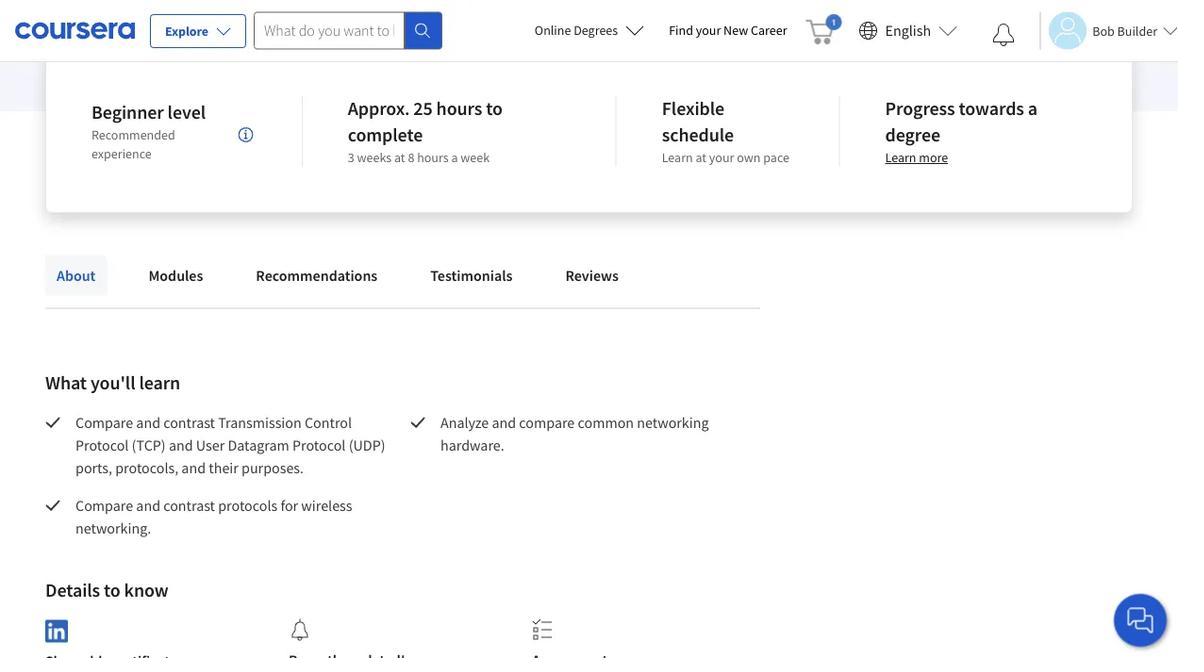 Task type: vqa. For each thing, say whether or not it's contained in the screenshot.
networking
yes



Task type: locate. For each thing, give the bounding box(es) containing it.
0 vertical spatial compare
[[75, 413, 133, 432]]

to inside approx. 25 hours to complete 3 weeks at 8 hours a week
[[486, 97, 503, 120]]

0 horizontal spatial a
[[451, 149, 458, 166]]

experience
[[92, 145, 152, 162]]

1 vertical spatial a
[[451, 149, 458, 166]]

complete
[[348, 123, 423, 147]]

beginner level
[[92, 100, 206, 124]]

beginner
[[92, 100, 164, 124]]

at left 8
[[394, 149, 405, 166]]

contrast
[[163, 413, 215, 432], [163, 496, 215, 515]]

and down protocols,
[[136, 496, 160, 515]]

a left week
[[451, 149, 458, 166]]

1 horizontal spatial a
[[1028, 97, 1038, 120]]

1 contrast from the top
[[163, 413, 215, 432]]

wireless
[[301, 496, 352, 515]]

learn
[[662, 149, 693, 166], [886, 149, 917, 166]]

week
[[461, 149, 490, 166]]

testimonials
[[431, 266, 513, 285]]

approx.
[[348, 97, 410, 120]]

0 vertical spatial contrast
[[163, 413, 215, 432]]

at inside flexible schedule learn at your own pace
[[696, 149, 707, 166]]

1 horizontal spatial learn
[[886, 149, 917, 166]]

0 vertical spatial your
[[696, 22, 721, 39]]

What do you want to learn? text field
[[254, 12, 405, 50]]

bob builder
[[1093, 22, 1158, 39]]

and up (tcp)
[[136, 413, 160, 432]]

their
[[209, 459, 239, 477]]

compare inside compare and contrast protocols for wireless networking.
[[75, 496, 133, 515]]

protocols,
[[115, 459, 179, 477]]

hours
[[436, 97, 482, 120], [417, 149, 449, 166]]

0 horizontal spatial to
[[104, 579, 121, 602]]

your
[[696, 22, 721, 39], [709, 149, 735, 166]]

degree
[[886, 123, 941, 147]]

pace
[[764, 149, 790, 166]]

more
[[919, 149, 948, 166]]

find your new career link
[[660, 19, 797, 42]]

compare down what you'll learn at the bottom of the page
[[75, 413, 133, 432]]

protocol down control
[[293, 436, 346, 455]]

find
[[669, 22, 693, 39]]

to
[[486, 97, 503, 120], [104, 579, 121, 602]]

show notifications image
[[993, 24, 1016, 46]]

2 contrast from the top
[[163, 496, 215, 515]]

builder
[[1118, 22, 1158, 39]]

1 vertical spatial your
[[709, 149, 735, 166]]

0 vertical spatial hours
[[436, 97, 482, 120]]

at down schedule
[[696, 149, 707, 166]]

hours right 8
[[417, 149, 449, 166]]

modules link
[[137, 255, 215, 296]]

english button
[[852, 0, 965, 61]]

1 horizontal spatial to
[[486, 97, 503, 120]]

online degrees button
[[520, 9, 660, 51]]

3
[[348, 149, 355, 166]]

contrast up user
[[163, 413, 215, 432]]

coursera image
[[15, 15, 135, 46]]

0 horizontal spatial at
[[394, 149, 405, 166]]

a inside progress towards a degree learn more
[[1028, 97, 1038, 120]]

compare
[[75, 413, 133, 432], [75, 496, 133, 515]]

1 compare from the top
[[75, 413, 133, 432]]

and inside analyze and compare common networking hardware.
[[492, 413, 516, 432]]

compare inside compare and contrast transmission control protocol (tcp) and user datagram protocol (udp) ports, protocols, and their purposes.
[[75, 413, 133, 432]]

details to know
[[45, 579, 169, 602]]

1 horizontal spatial at
[[696, 149, 707, 166]]

0 vertical spatial to
[[486, 97, 503, 120]]

control
[[305, 413, 352, 432]]

compare up networking.
[[75, 496, 133, 515]]

2 learn from the left
[[886, 149, 917, 166]]

datagram
[[228, 436, 290, 455]]

and
[[136, 413, 160, 432], [492, 413, 516, 432], [169, 436, 193, 455], [182, 459, 206, 477], [136, 496, 160, 515]]

to up week
[[486, 97, 503, 120]]

25
[[414, 97, 433, 120]]

0 vertical spatial a
[[1028, 97, 1038, 120]]

contrast for protocols
[[163, 496, 215, 515]]

for
[[281, 496, 298, 515]]

to left the know
[[104, 579, 121, 602]]

flexible schedule learn at your own pace
[[662, 97, 790, 166]]

compare and contrast transmission control protocol (tcp) and user datagram protocol (udp) ports, protocols, and their purposes.
[[75, 413, 389, 477]]

career
[[751, 22, 787, 39]]

analyze and compare common networking hardware.
[[441, 413, 712, 455]]

1 learn from the left
[[662, 149, 693, 166]]

protocol
[[75, 436, 129, 455], [293, 436, 346, 455]]

progress
[[886, 97, 956, 120]]

a
[[1028, 97, 1038, 120], [451, 149, 458, 166]]

and inside compare and contrast protocols for wireless networking.
[[136, 496, 160, 515]]

your right find
[[696, 22, 721, 39]]

1 at from the left
[[394, 149, 405, 166]]

contrast inside compare and contrast transmission control protocol (tcp) and user datagram protocol (udp) ports, protocols, and their purposes.
[[163, 413, 215, 432]]

compare for compare and contrast transmission control protocol (tcp) and user datagram protocol (udp) ports, protocols, and their purposes.
[[75, 413, 133, 432]]

a right towards
[[1028, 97, 1038, 120]]

reviews
[[566, 266, 619, 285]]

1 vertical spatial compare
[[75, 496, 133, 515]]

shopping cart: 1 item image
[[806, 14, 842, 44]]

about link
[[45, 255, 107, 296]]

0 horizontal spatial learn
[[662, 149, 693, 166]]

learn down schedule
[[662, 149, 693, 166]]

your left own
[[709, 149, 735, 166]]

ports,
[[75, 459, 112, 477]]

and for protocols
[[136, 496, 160, 515]]

recommendations
[[256, 266, 378, 285]]

chat with us image
[[1126, 606, 1156, 636]]

0 horizontal spatial protocol
[[75, 436, 129, 455]]

contrast down their
[[163, 496, 215, 515]]

1 protocol from the left
[[75, 436, 129, 455]]

modules
[[149, 266, 203, 285]]

2 at from the left
[[696, 149, 707, 166]]

2 compare from the top
[[75, 496, 133, 515]]

analyze
[[441, 413, 489, 432]]

at
[[394, 149, 405, 166], [696, 149, 707, 166]]

a inside approx. 25 hours to complete 3 weeks at 8 hours a week
[[451, 149, 458, 166]]

8
[[408, 149, 415, 166]]

protocol up ports,
[[75, 436, 129, 455]]

already
[[85, 0, 132, 19]]

and down user
[[182, 459, 206, 477]]

learn inside flexible schedule learn at your own pace
[[662, 149, 693, 166]]

contrast inside compare and contrast protocols for wireless networking.
[[163, 496, 215, 515]]

learn down degree at the top right
[[886, 149, 917, 166]]

and up hardware.
[[492, 413, 516, 432]]

and for common
[[492, 413, 516, 432]]

1 vertical spatial contrast
[[163, 496, 215, 515]]

None search field
[[254, 12, 443, 50]]

1 horizontal spatial protocol
[[293, 436, 346, 455]]

progress towards a degree learn more
[[886, 97, 1038, 166]]

hours right 25
[[436, 97, 482, 120]]



Task type: describe. For each thing, give the bounding box(es) containing it.
schedule
[[662, 123, 734, 147]]

networking.
[[75, 519, 151, 538]]

enrolled
[[135, 0, 187, 19]]

explore button
[[150, 14, 246, 48]]

bob
[[1093, 22, 1115, 39]]

new
[[724, 22, 748, 39]]

compare and contrast protocols for wireless networking.
[[75, 496, 355, 538]]

(tcp)
[[132, 436, 166, 455]]

explore
[[165, 23, 209, 40]]

1 vertical spatial to
[[104, 579, 121, 602]]

protocols
[[218, 496, 278, 515]]

1,794 already enrolled
[[45, 0, 187, 19]]

1 vertical spatial hours
[[417, 149, 449, 166]]

what you'll learn
[[45, 371, 180, 395]]

recommended experience
[[92, 126, 175, 162]]

find your new career
[[669, 22, 787, 39]]

flexible
[[662, 97, 725, 120]]

common
[[578, 413, 634, 432]]

your inside flexible schedule learn at your own pace
[[709, 149, 735, 166]]

2 protocol from the left
[[293, 436, 346, 455]]

you'll
[[90, 371, 135, 395]]

contrast for transmission
[[163, 413, 215, 432]]

(udp)
[[349, 436, 386, 455]]

own
[[737, 149, 761, 166]]

what
[[45, 371, 87, 395]]

transmission
[[218, 413, 302, 432]]

compare
[[519, 413, 575, 432]]

networking
[[637, 413, 709, 432]]

and for transmission
[[136, 413, 160, 432]]

1,794
[[45, 0, 82, 19]]

recommendations link
[[245, 255, 389, 296]]

weeks
[[357, 149, 392, 166]]

learn inside progress towards a degree learn more
[[886, 149, 917, 166]]

testimonials link
[[419, 255, 524, 296]]

hardware.
[[441, 436, 505, 455]]

information about difficulty level pre-requisites. image
[[238, 127, 253, 142]]

reviews link
[[554, 255, 630, 296]]

details
[[45, 579, 100, 602]]

approx. 25 hours to complete 3 weeks at 8 hours a week
[[348, 97, 503, 166]]

user
[[196, 436, 225, 455]]

degrees
[[574, 22, 618, 39]]

and left user
[[169, 436, 193, 455]]

bob builder button
[[1040, 12, 1179, 50]]

recommended
[[92, 126, 175, 143]]

learn
[[139, 371, 180, 395]]

learn more link
[[886, 149, 948, 166]]

online
[[535, 22, 571, 39]]

online degrees
[[535, 22, 618, 39]]

purposes.
[[242, 459, 304, 477]]

towards
[[959, 97, 1025, 120]]

know
[[124, 579, 169, 602]]

english
[[886, 21, 932, 40]]

about
[[57, 266, 96, 285]]

level
[[168, 100, 206, 124]]

compare for compare and contrast protocols for wireless networking.
[[75, 496, 133, 515]]

at inside approx. 25 hours to complete 3 weeks at 8 hours a week
[[394, 149, 405, 166]]



